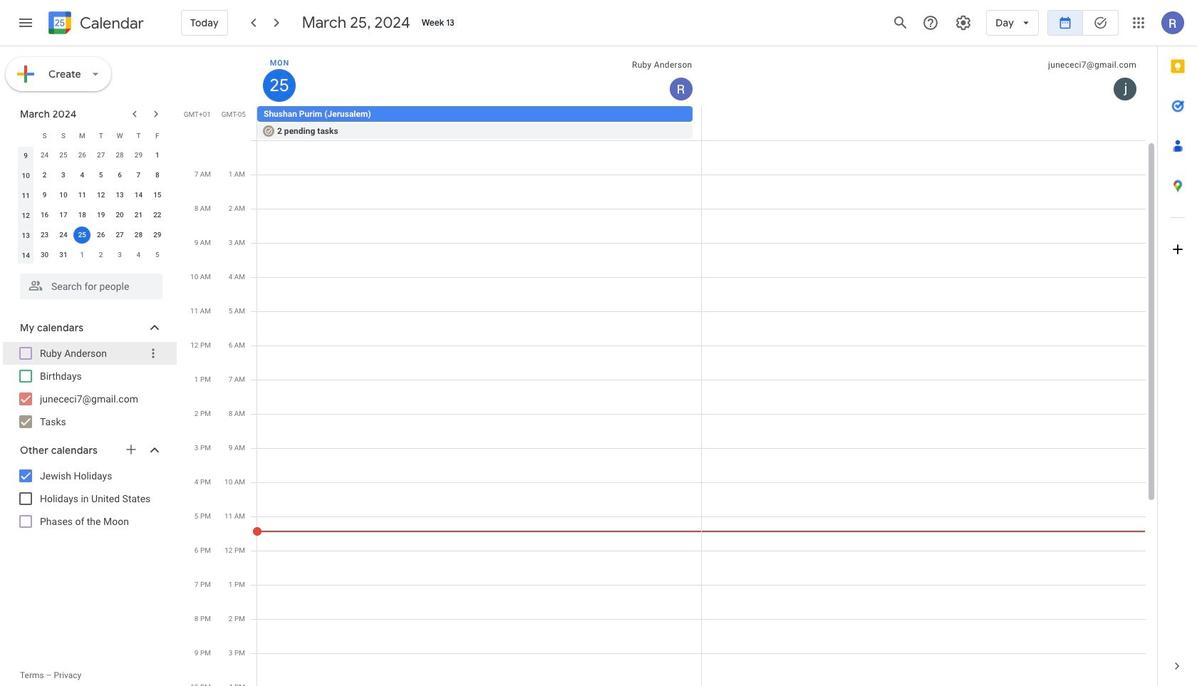 Task type: locate. For each thing, give the bounding box(es) containing it.
None search field
[[0, 268, 177, 299]]

3 element
[[55, 167, 72, 184]]

add other calendars image
[[124, 443, 138, 457]]

february 28 element
[[111, 147, 128, 164]]

column header
[[257, 46, 702, 106], [16, 125, 35, 145]]

row group inside march 2024 grid
[[16, 145, 167, 265]]

heading
[[77, 15, 144, 32]]

april 2 element
[[92, 247, 110, 264]]

list item
[[3, 342, 177, 365]]

20 element
[[111, 207, 128, 224]]

february 24 element
[[36, 147, 53, 164]]

25, today element
[[74, 227, 91, 244]]

2 element
[[36, 167, 53, 184]]

5 element
[[92, 167, 110, 184]]

0 horizontal spatial column header
[[16, 125, 35, 145]]

22 element
[[149, 207, 166, 224]]

1 vertical spatial column header
[[16, 125, 35, 145]]

row group
[[16, 145, 167, 265]]

tab list
[[1158, 46, 1197, 646]]

26 element
[[92, 227, 110, 244]]

cell inside march 2024 grid
[[73, 225, 92, 245]]

cell
[[257, 106, 701, 140], [253, 140, 702, 686], [702, 140, 1146, 686], [73, 225, 92, 245]]

february 26 element
[[74, 147, 91, 164]]

grid
[[182, 46, 1157, 686]]

row
[[251, 106, 1157, 140], [16, 125, 167, 145], [251, 140, 1146, 686], [16, 145, 167, 165], [16, 165, 167, 185], [16, 185, 167, 205], [16, 205, 167, 225], [16, 225, 167, 245], [16, 245, 167, 265]]

april 4 element
[[130, 247, 147, 264]]

11 element
[[74, 187, 91, 204]]

0 vertical spatial column header
[[257, 46, 702, 106]]

1 horizontal spatial column header
[[257, 46, 702, 106]]

april 1 element
[[74, 247, 91, 264]]

april 5 element
[[149, 247, 166, 264]]

settings menu image
[[955, 14, 972, 31]]

column header inside march 2024 grid
[[16, 125, 35, 145]]

8 element
[[149, 167, 166, 184]]

6 element
[[111, 167, 128, 184]]

14 element
[[130, 187, 147, 204]]

february 29 element
[[130, 147, 147, 164]]

23 element
[[36, 227, 53, 244]]



Task type: vqa. For each thing, say whether or not it's contained in the screenshot.
"Search for people" TEXT BOX
yes



Task type: describe. For each thing, give the bounding box(es) containing it.
17 element
[[55, 207, 72, 224]]

Search for people text field
[[29, 274, 154, 299]]

16 element
[[36, 207, 53, 224]]

29 element
[[149, 227, 166, 244]]

february 25 element
[[55, 147, 72, 164]]

15 element
[[149, 187, 166, 204]]

main drawer image
[[17, 14, 34, 31]]

calendar element
[[46, 9, 144, 40]]

31 element
[[55, 247, 72, 264]]

7 element
[[130, 167, 147, 184]]

10 element
[[55, 187, 72, 204]]

heading inside calendar element
[[77, 15, 144, 32]]

19 element
[[92, 207, 110, 224]]

24 element
[[55, 227, 72, 244]]

4 element
[[74, 167, 91, 184]]

9 element
[[36, 187, 53, 204]]

february 27 element
[[92, 147, 110, 164]]

13 element
[[111, 187, 128, 204]]

monday, march 25, today element
[[263, 69, 296, 102]]

other calendars list
[[3, 465, 177, 533]]

27 element
[[111, 227, 128, 244]]

30 element
[[36, 247, 53, 264]]

1 element
[[149, 147, 166, 164]]

18 element
[[74, 207, 91, 224]]

my calendars list
[[3, 342, 177, 433]]

april 3 element
[[111, 247, 128, 264]]

march 2024 grid
[[14, 125, 167, 265]]

28 element
[[130, 227, 147, 244]]

12 element
[[92, 187, 110, 204]]

21 element
[[130, 207, 147, 224]]



